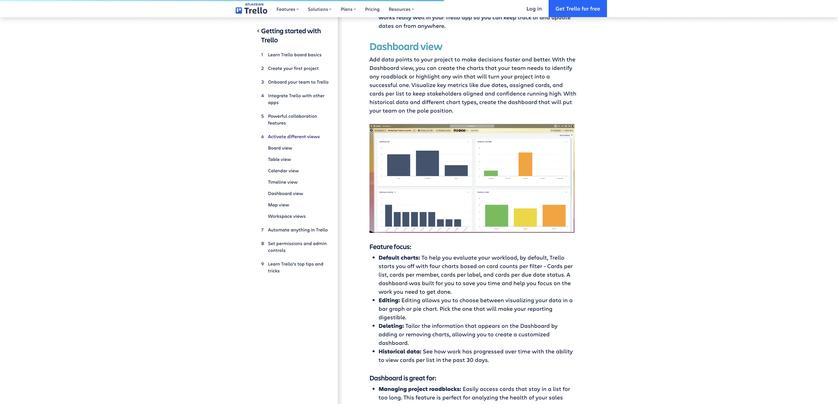 Task type: locate. For each thing, give the bounding box(es) containing it.
a right the into
[[546, 73, 550, 80]]

1 vertical spatial make
[[498, 305, 513, 313]]

help up "four"
[[429, 254, 441, 262]]

the down how
[[442, 357, 451, 364]]

onboard your team to trello
[[268, 79, 329, 85]]

by inside 'tailor the information that appears on the dashboard by adding or removing charts, allowing you to create a customized dashboard.'
[[551, 322, 558, 330]]

1 vertical spatial learn
[[268, 261, 280, 267]]

visualizing
[[505, 297, 534, 304]]

the inside to help you evaluate your workload, by default, trello starts you off with four charts based on card counts per filter - cards per list, cards per member, cards per label, and cards per due date status. a dashboard was built for you to save you time and help you focus on the work you need to get done.
[[562, 280, 571, 287]]

successful
[[370, 81, 398, 89]]

0 vertical spatial different
[[422, 98, 445, 106]]

0 horizontal spatial make
[[462, 56, 476, 63]]

on left card
[[478, 263, 485, 270]]

board
[[294, 52, 307, 58]]

board
[[268, 145, 281, 151]]

you up highlight
[[416, 64, 425, 72]]

charts:
[[401, 254, 420, 262]]

visualize
[[412, 81, 436, 89]]

any down perfect
[[461, 403, 471, 405]]

chart.
[[423, 305, 438, 313]]

set permissions and admin controls
[[268, 241, 327, 254]]

project up the assigned
[[514, 73, 533, 80]]

feature
[[370, 242, 393, 251]]

basics
[[308, 52, 322, 58]]

0 vertical spatial work
[[379, 288, 392, 296]]

view inside dashboard view add data points to your project to make decisions faster and better. with the dashboard view, you can create the charts that your team needs to identify any roadblock or highlight any win that will turn your project into a successful one. visualize key metrics like due dates, assigned cards, and cards per list to keep stakeholders aligned and confidence running high. with historical data and different chart types, create the dashboard that will put your team on the pole position.
[[421, 39, 443, 53]]

the
[[512, 5, 522, 13]]

can inside "the timeline view works really well in your trello app so you can keep track of and update dates on from anywhere."
[[492, 13, 502, 21]]

1 horizontal spatial can
[[492, 13, 502, 21]]

1 learn from the top
[[268, 52, 280, 58]]

0 horizontal spatial pipeline,
[[379, 403, 401, 405]]

your down stay
[[536, 394, 547, 402]]

view down the table view link
[[289, 168, 299, 174]]

per down "successful"
[[386, 90, 394, 98]]

getting started with trello
[[261, 26, 321, 44]]

your inside "onboard your team to trello" link
[[288, 79, 297, 85]]

make down between
[[498, 305, 513, 313]]

1 horizontal spatial team
[[383, 107, 397, 115]]

create your first project link
[[261, 63, 329, 74]]

plans button
[[336, 0, 361, 17]]

learn for learn trello board basics
[[268, 52, 280, 58]]

is inside easily access cards that stay in a list for too long. this feature is perfect for analyzing the health of your sales pipeline, recruiting pipeline, or any workflow that needs to constant
[[437, 394, 441, 402]]

0 vertical spatial keep
[[504, 13, 516, 21]]

board view
[[268, 145, 292, 151]]

appears
[[478, 322, 500, 330]]

make inside dashboard view add data points to your project to make decisions faster and better. with the dashboard view, you can create the charts that your team needs to identify any roadblock or highlight any win that will turn your project into a successful one. visualize key metrics like due dates, assigned cards, and cards per list to keep stakeholders aligned and confidence running high. with historical data and different chart types, create the dashboard that will put your team on the pole position.
[[462, 56, 476, 63]]

team down first
[[299, 79, 310, 85]]

get
[[556, 5, 565, 12]]

per down "off" on the left
[[406, 271, 415, 279]]

dashboard down list, at the left bottom of the page
[[379, 280, 408, 287]]

1 vertical spatial can
[[427, 64, 437, 72]]

anywhere.
[[418, 22, 446, 30]]

0 vertical spatial help
[[429, 254, 441, 262]]

get
[[427, 288, 436, 296]]

view for board view
[[282, 145, 292, 151]]

0 vertical spatial timeline
[[523, 5, 546, 13]]

keep down visualize
[[413, 90, 426, 98]]

0 horizontal spatial time
[[488, 280, 500, 287]]

timeline
[[459, 5, 482, 13]]

a inside 'tailor the information that appears on the dashboard by adding or removing charts, allowing you to create a customized dashboard.'
[[514, 331, 517, 339]]

date
[[533, 271, 545, 279]]

better.
[[534, 56, 551, 63]]

0 vertical spatial due
[[480, 81, 490, 89]]

anything
[[291, 227, 310, 233]]

was
[[409, 280, 421, 287]]

will down high.
[[552, 98, 561, 106]]

1 vertical spatial is
[[437, 394, 441, 402]]

or left "pie"
[[406, 305, 412, 313]]

feature
[[416, 394, 435, 402]]

1 horizontal spatial timeline
[[523, 5, 546, 13]]

project right first
[[304, 65, 319, 71]]

timeline
[[523, 5, 546, 13], [268, 179, 286, 185]]

2 horizontal spatial list
[[553, 386, 561, 393]]

is left great
[[404, 374, 408, 383]]

that up like
[[464, 73, 476, 80]]

evaluate
[[453, 254, 477, 262]]

1 vertical spatial data
[[396, 98, 409, 106]]

any up "successful"
[[370, 73, 379, 80]]

0 horizontal spatial list
[[396, 90, 404, 98]]

learn up tricks
[[268, 261, 280, 267]]

done.
[[437, 288, 452, 296]]

0 horizontal spatial help
[[429, 254, 441, 262]]

your up card
[[478, 254, 490, 262]]

dashboard inside 'tailor the information that appears on the dashboard by adding or removing charts, allowing you to create a customized dashboard.'
[[520, 322, 550, 330]]

onboard your team to trello link
[[261, 76, 329, 88]]

0 horizontal spatial is
[[404, 374, 408, 383]]

a inside easily access cards that stay in a list for too long. this feature is perfect for analyzing the health of your sales pipeline, recruiting pipeline, or any workflow that needs to constant
[[548, 386, 552, 393]]

project up win on the right top of page
[[434, 56, 453, 63]]

can up highlight
[[427, 64, 437, 72]]

0 vertical spatial by
[[520, 254, 526, 262]]

a inside the editing allows you to choose between visualizing your data in a bar graph or pie chart. pick the one that will make your reporting digestible.
[[569, 297, 573, 304]]

cards,
[[535, 81, 551, 89]]

pipeline, down long.
[[379, 403, 401, 405]]

cards up health
[[500, 386, 514, 393]]

charts right "four"
[[442, 263, 459, 270]]

create down 'appears'
[[495, 331, 512, 339]]

0 vertical spatial charts
[[467, 64, 484, 72]]

cards
[[370, 90, 384, 98], [390, 271, 404, 279], [441, 271, 456, 279], [495, 271, 510, 279], [400, 357, 415, 364], [500, 386, 514, 393]]

1 horizontal spatial help
[[513, 280, 525, 287]]

project down great
[[408, 386, 428, 393]]

1 horizontal spatial is
[[437, 394, 441, 402]]

log in link
[[520, 0, 549, 17]]

0 vertical spatial dashboard
[[508, 98, 537, 106]]

to left 'get'
[[420, 288, 425, 296]]

confidence
[[497, 90, 526, 98]]

0 vertical spatial list
[[396, 90, 404, 98]]

to down historical
[[379, 357, 384, 364]]

and right tips
[[315, 261, 323, 267]]

you inside the editing allows you to choose between visualizing your data in a bar graph or pie chart. pick the one that will make your reporting digestible.
[[441, 297, 451, 304]]

to up view,
[[414, 56, 420, 63]]

roadblock
[[381, 73, 407, 80]]

0 vertical spatial needs
[[527, 64, 543, 72]]

2 horizontal spatial team
[[512, 64, 526, 72]]

1 vertical spatial help
[[513, 280, 525, 287]]

pipeline, down perfect
[[430, 403, 453, 405]]

time inside see how work has progressed over time with the ability to view cards per list in the past 30 days.
[[518, 348, 530, 356]]

0 vertical spatial learn
[[268, 52, 280, 58]]

0 horizontal spatial views
[[293, 213, 306, 219]]

types,
[[462, 98, 478, 106]]

due inside dashboard view add data points to your project to make decisions faster and better. with the dashboard view, you can create the charts that your team needs to identify any roadblock or highlight any win that will turn your project into a successful one. visualize key metrics like due dates, assigned cards, and cards per list to keep stakeholders aligned and confidence running high. with historical data and different chart types, create the dashboard that will put your team on the pole position.
[[480, 81, 490, 89]]

0 horizontal spatial due
[[480, 81, 490, 89]]

0 vertical spatial data
[[381, 56, 394, 63]]

1 vertical spatial different
[[287, 134, 306, 140]]

an image showing the dashboard view of a trello board image
[[370, 124, 574, 233]]

2 horizontal spatial data
[[549, 297, 562, 304]]

cards up historical
[[370, 90, 384, 98]]

the left ability
[[546, 348, 555, 356]]

any inside easily access cards that stay in a list for too long. this feature is perfect for analyzing the health of your sales pipeline, recruiting pipeline, or any workflow that needs to constant
[[461, 403, 471, 405]]

dashboard up map view
[[268, 191, 292, 197]]

to inside the editing allows you to choose between visualizing your data in a bar graph or pie chart. pick the one that will make your reporting digestible.
[[452, 297, 458, 304]]

1 horizontal spatial work
[[447, 348, 461, 356]]

2 vertical spatial data
[[549, 297, 562, 304]]

pie
[[413, 305, 421, 313]]

0 vertical spatial time
[[488, 280, 500, 287]]

and down log in
[[540, 13, 550, 21]]

1 vertical spatial with
[[564, 90, 576, 98]]

different inside the activate different views link
[[287, 134, 306, 140]]

views inside the activate different views link
[[307, 134, 320, 140]]

create
[[268, 65, 282, 71]]

1 horizontal spatial time
[[518, 348, 530, 356]]

2 vertical spatial team
[[383, 107, 397, 115]]

you
[[481, 13, 491, 21], [416, 64, 425, 72], [442, 254, 452, 262], [396, 263, 406, 270], [445, 280, 454, 287], [477, 280, 486, 287], [527, 280, 536, 287], [394, 288, 403, 296], [441, 297, 451, 304], [477, 331, 487, 339]]

learn up create
[[268, 52, 280, 58]]

create inside 'tailor the information that appears on the dashboard by adding or removing charts, allowing you to create a customized dashboard.'
[[495, 331, 512, 339]]

dashboard view
[[268, 191, 303, 197]]

due inside to help you evaluate your workload, by default, trello starts you off with four charts based on card counts per filter - cards per list, cards per member, cards per label, and cards per due date status. a dashboard was built for you to save you time and help you focus on the work you need to get done.
[[521, 271, 532, 279]]

make inside the editing allows you to choose between visualizing your data in a bar graph or pie chart. pick the one that will make your reporting digestible.
[[498, 305, 513, 313]]

trello right get
[[566, 5, 580, 12]]

0 horizontal spatial data
[[381, 56, 394, 63]]

ability
[[556, 348, 573, 356]]

different up the board view link
[[287, 134, 306, 140]]

in inside easily access cards that stay in a list for too long. this feature is perfect for analyzing the health of your sales pipeline, recruiting pipeline, or any workflow that needs to constant
[[542, 386, 547, 393]]

1 vertical spatial keep
[[413, 90, 426, 98]]

0 vertical spatial make
[[462, 56, 476, 63]]

view up calendar view
[[281, 156, 291, 162]]

learn inside learn trello's top tips and tricks
[[268, 261, 280, 267]]

1 vertical spatial team
[[299, 79, 310, 85]]

has
[[462, 348, 472, 356]]

based
[[460, 263, 477, 270]]

on down really
[[395, 22, 402, 30]]

time inside to help you evaluate your workload, by default, trello starts you off with four charts based on card counts per filter - cards per list, cards per member, cards per label, and cards per due date status. a dashboard was built for you to save you time and help you focus on the work you need to get done.
[[488, 280, 500, 287]]

keep inside "the timeline view works really well in your trello app so you can keep track of and update dates on from anywhere."
[[504, 13, 516, 21]]

1 horizontal spatial due
[[521, 271, 532, 279]]

1 horizontal spatial different
[[422, 98, 445, 106]]

really
[[396, 13, 411, 21]]

a inside dashboard view add data points to your project to make decisions faster and better. with the dashboard view, you can create the charts that your team needs to identify any roadblock or highlight any win that will turn your project into a successful one. visualize key metrics like due dates, assigned cards, and cards per list to keep stakeholders aligned and confidence running high. with historical data and different chart types, create the dashboard that will put your team on the pole position.
[[546, 73, 550, 80]]

trello
[[566, 5, 580, 12], [446, 13, 460, 21], [261, 35, 278, 44], [281, 52, 293, 58], [317, 79, 329, 85], [289, 93, 301, 99], [316, 227, 328, 233], [550, 254, 564, 262]]

perfect
[[442, 394, 462, 402]]

per down the counts
[[511, 271, 520, 279]]

view for calendar view
[[289, 168, 299, 174]]

learn
[[268, 52, 280, 58], [268, 261, 280, 267]]

0 horizontal spatial different
[[287, 134, 306, 140]]

in inside the editing allows you to choose between visualizing your data in a bar graph or pie chart. pick the one that will make your reporting digestible.
[[563, 297, 568, 304]]

pole
[[417, 107, 429, 115]]

0 vertical spatial will
[[477, 73, 487, 80]]

1 horizontal spatial list
[[426, 357, 435, 364]]

dashboard down confidence
[[508, 98, 537, 106]]

or down perfect
[[454, 403, 460, 405]]

how
[[434, 348, 446, 356]]

1 vertical spatial of
[[529, 394, 534, 402]]

0 vertical spatial views
[[307, 134, 320, 140]]

1 horizontal spatial charts
[[467, 64, 484, 72]]

make up win on the right top of page
[[462, 56, 476, 63]]

will inside the editing allows you to choose between visualizing your data in a bar graph or pie chart. pick the one that will make your reporting digestible.
[[487, 305, 497, 313]]

or inside dashboard view add data points to your project to make decisions faster and better. with the dashboard view, you can create the charts that your team needs to identify any roadblock or highlight any win that will turn your project into a successful one. visualize key metrics like due dates, assigned cards, and cards per list to keep stakeholders aligned and confidence running high. with historical data and different chart types, create the dashboard that will put your team on the pole position.
[[409, 73, 414, 80]]

in down how
[[436, 357, 441, 364]]

1 vertical spatial charts
[[442, 263, 459, 270]]

you up editing:
[[394, 288, 403, 296]]

1 horizontal spatial dashboard
[[508, 98, 537, 106]]

help
[[429, 254, 441, 262], [513, 280, 525, 287]]

1 vertical spatial views
[[293, 213, 306, 219]]

to
[[414, 56, 420, 63], [455, 56, 460, 63], [545, 64, 551, 72], [311, 79, 316, 85], [406, 90, 411, 98], [456, 280, 461, 287], [420, 288, 425, 296], [452, 297, 458, 304], [488, 331, 494, 339], [379, 357, 384, 364], [530, 403, 535, 405]]

timeline view link
[[261, 177, 329, 188]]

view for timeline view
[[287, 179, 298, 185]]

you inside 'tailor the information that appears on the dashboard by adding or removing charts, allowing you to create a customized dashboard.'
[[477, 331, 487, 339]]

and inside set permissions and admin controls
[[304, 241, 312, 247]]

key
[[437, 81, 446, 89]]

0 vertical spatial create
[[438, 64, 455, 72]]

you down 'appears'
[[477, 331, 487, 339]]

the inside the editing allows you to choose between visualizing your data in a bar graph or pie chart. pick the one that will make your reporting digestible.
[[452, 305, 461, 313]]

easily
[[463, 386, 479, 393]]

can right so
[[492, 13, 502, 21]]

for inside to help you evaluate your workload, by default, trello starts you off with four charts based on card counts per filter - cards per list, cards per member, cards per label, and cards per due date status. a dashboard was built for you to save you time and help you focus on the work you need to get done.
[[436, 280, 443, 287]]

you inside dashboard view add data points to your project to make decisions faster and better. with the dashboard view, you can create the charts that your team needs to identify any roadblock or highlight any win that will turn your project into a successful one. visualize key metrics like due dates, assigned cards, and cards per list to keep stakeholders aligned and confidence running high. with historical data and different chart types, create the dashboard that will put your team on the pole position.
[[416, 64, 425, 72]]

to inside easily access cards that stay in a list for too long. this feature is perfect for analyzing the health of your sales pipeline, recruiting pipeline, or any workflow that needs to constant
[[530, 403, 535, 405]]

information
[[432, 322, 464, 330]]

that down running
[[539, 98, 550, 106]]

0 horizontal spatial charts
[[442, 263, 459, 270]]

data down one.
[[396, 98, 409, 106]]

2 horizontal spatial any
[[461, 403, 471, 405]]

time down card
[[488, 280, 500, 287]]

will down between
[[487, 305, 497, 313]]

dashboard up customized
[[520, 322, 550, 330]]

of down log in
[[533, 13, 538, 21]]

1 horizontal spatial data
[[396, 98, 409, 106]]

with up identify
[[552, 56, 565, 63]]

1 horizontal spatial keep
[[504, 13, 516, 21]]

data up reporting
[[549, 297, 562, 304]]

assigned
[[509, 81, 534, 89]]

analyzing
[[472, 394, 498, 402]]

list down one.
[[396, 90, 404, 98]]

charts
[[467, 64, 484, 72], [442, 263, 459, 270]]

per
[[386, 90, 394, 98], [519, 263, 528, 270], [564, 263, 573, 270], [406, 271, 415, 279], [457, 271, 466, 279], [511, 271, 520, 279], [416, 357, 425, 364]]

integrate
[[268, 93, 288, 99]]

with inside getting started with trello
[[307, 26, 321, 35]]

your inside "the timeline view works really well in your trello app so you can keep track of and update dates on from anywhere."
[[432, 13, 444, 21]]

0 vertical spatial can
[[492, 13, 502, 21]]

2 vertical spatial will
[[487, 305, 497, 313]]

cards inside easily access cards that stay in a list for too long. this feature is perfect for analyzing the health of your sales pipeline, recruiting pipeline, or any workflow that needs to constant
[[500, 386, 514, 393]]

your down historical
[[370, 107, 381, 115]]

1 vertical spatial needs
[[512, 403, 528, 405]]

with down customized
[[532, 348, 544, 356]]

views down map view link in the left of the page
[[293, 213, 306, 219]]

health
[[510, 394, 527, 402]]

the down a
[[562, 280, 571, 287]]

view right board at the top
[[282, 145, 292, 151]]

2 vertical spatial list
[[553, 386, 561, 393]]

0 horizontal spatial can
[[427, 64, 437, 72]]

0 horizontal spatial keep
[[413, 90, 426, 98]]

by inside to help you evaluate your workload, by default, trello starts you off with four charts based on card counts per filter - cards per list, cards per member, cards per label, and cards per due date status. a dashboard was built for you to save you time and help you focus on the work you need to get done.
[[520, 254, 526, 262]]

this
[[404, 394, 414, 402]]

reporting
[[528, 305, 553, 313]]

2 learn from the top
[[268, 261, 280, 267]]

integrate trello with other apps link
[[261, 90, 329, 108]]

your down visualizing at the right of page
[[514, 305, 526, 313]]

that inside the editing allows you to choose between visualizing your data in a bar graph or pie chart. pick the one that will make your reporting digestible.
[[474, 305, 485, 313]]

0 horizontal spatial by
[[520, 254, 526, 262]]

works
[[379, 13, 395, 21]]

the inside easily access cards that stay in a list for too long. this feature is perfect for analyzing the health of your sales pipeline, recruiting pipeline, or any workflow that needs to constant
[[500, 394, 508, 402]]

workspace views
[[268, 213, 306, 219]]

that right one
[[474, 305, 485, 313]]

due right like
[[480, 81, 490, 89]]

0 horizontal spatial work
[[379, 288, 392, 296]]

1 vertical spatial list
[[426, 357, 435, 364]]

2 vertical spatial create
[[495, 331, 512, 339]]

0 vertical spatial with
[[552, 56, 565, 63]]

cards down data:
[[400, 357, 415, 364]]

set permissions and admin controls link
[[261, 238, 329, 256]]

workload,
[[492, 254, 518, 262]]

dashboard up 'points'
[[370, 39, 419, 53]]

view right 'map'
[[279, 202, 289, 208]]

a
[[546, 73, 550, 80], [569, 297, 573, 304], [514, 331, 517, 339], [548, 386, 552, 393]]

trello inside getting started with trello
[[261, 35, 278, 44]]

0 horizontal spatial dashboard
[[379, 280, 408, 287]]

needs up the into
[[527, 64, 543, 72]]

for down easily
[[463, 394, 470, 402]]

1 vertical spatial due
[[521, 271, 532, 279]]

the
[[492, 5, 501, 13], [567, 56, 576, 63], [456, 64, 465, 72], [498, 98, 507, 106], [407, 107, 416, 115], [562, 280, 571, 287], [452, 305, 461, 313], [422, 322, 431, 330], [510, 322, 519, 330], [546, 348, 555, 356], [442, 357, 451, 364], [500, 394, 508, 402]]

of inside "the timeline view works really well in your trello app so you can keep track of and update dates on from anywhere."
[[533, 13, 538, 21]]

cards inside see how work has progressed over time with the ability to view cards per list in the past 30 days.
[[400, 357, 415, 364]]

workspace views link
[[261, 211, 329, 222]]

0 horizontal spatial team
[[299, 79, 310, 85]]

dashboard inside to help you evaluate your workload, by default, trello starts you off with four charts based on card counts per filter - cards per list, cards per member, cards per label, and cards per due date status. a dashboard was built for you to save you time and help you focus on the work you need to get done.
[[379, 280, 408, 287]]

dashboard inside dashboard view add data points to your project to make decisions faster and better. with the dashboard view, you can create the charts that your team needs to identify any roadblock or highlight any win that will turn your project into a successful one. visualize key metrics like due dates, assigned cards, and cards per list to keep stakeholders aligned and confidence running high. with historical data and different chart types, create the dashboard that will put your team on the pole position.
[[508, 98, 537, 106]]

needs inside easily access cards that stay in a list for too long. this feature is perfect for analyzing the health of your sales pipeline, recruiting pipeline, or any workflow that needs to constant
[[512, 403, 528, 405]]

charts up like
[[467, 64, 484, 72]]

1 vertical spatial dashboard
[[379, 280, 408, 287]]

learn trello board basics
[[268, 52, 322, 58]]

1 horizontal spatial views
[[307, 134, 320, 140]]

too
[[379, 394, 388, 402]]

with inside integrate trello with other apps
[[302, 93, 312, 99]]

a down a
[[569, 297, 573, 304]]

views up the board view link
[[307, 134, 320, 140]]

of
[[533, 13, 538, 21], [529, 394, 534, 402]]

cards down starts at bottom
[[390, 271, 404, 279]]

1 vertical spatial by
[[551, 322, 558, 330]]

see how work has progressed over time with the ability to view cards per list in the past 30 days.
[[379, 348, 573, 364]]

1 vertical spatial timeline
[[268, 179, 286, 185]]

1 horizontal spatial pipeline,
[[430, 403, 453, 405]]

update
[[551, 13, 571, 21]]

member,
[[416, 271, 439, 279]]

1 vertical spatial time
[[518, 348, 530, 356]]

list up sales
[[553, 386, 561, 393]]

resources
[[389, 6, 411, 12]]

1 vertical spatial work
[[447, 348, 461, 356]]

1 horizontal spatial make
[[498, 305, 513, 313]]

to inside 'tailor the information that appears on the dashboard by adding or removing charts, allowing you to create a customized dashboard.'
[[488, 331, 494, 339]]

table
[[268, 156, 280, 162]]

list inside see how work has progressed over time with the ability to view cards per list in the past 30 days.
[[426, 357, 435, 364]]

your inside create your first project link
[[283, 65, 293, 71]]

page progress progress bar
[[0, 0, 444, 1]]

1 horizontal spatial by
[[551, 322, 558, 330]]

work up editing:
[[379, 288, 392, 296]]

a up over
[[514, 331, 517, 339]]

keep
[[504, 13, 516, 21], [413, 90, 426, 98]]

0 vertical spatial of
[[533, 13, 538, 21]]

list inside easily access cards that stay in a list for too long. this feature is perfect for analyzing the health of your sales pipeline, recruiting pipeline, or any workflow that needs to constant
[[553, 386, 561, 393]]

to help you evaluate your workload, by default, trello starts you off with four charts based on card counts per filter - cards per list, cards per member, cards per label, and cards per due date status. a dashboard was built for you to save you time and help you focus on the work you need to get done.
[[379, 254, 573, 296]]



Task type: describe. For each thing, give the bounding box(es) containing it.
track
[[518, 13, 531, 21]]

features
[[276, 6, 295, 12]]

on inside dashboard view add data points to your project to make decisions faster and better. with the dashboard view, you can create the charts that your team needs to identify any roadblock or highlight any win that will turn your project into a successful one. visualize key metrics like due dates, assigned cards, and cards per list to keep stakeholders aligned and confidence running high. with historical data and different chart types, create the dashboard that will put your team on the pole position.
[[398, 107, 405, 115]]

and inside "the timeline view works really well in your trello app so you can keep track of and update dates on from anywhere."
[[540, 13, 550, 21]]

the down confidence
[[498, 98, 507, 106]]

top
[[297, 261, 305, 267]]

list,
[[379, 271, 388, 279]]

chart
[[446, 98, 460, 106]]

0 vertical spatial is
[[404, 374, 408, 383]]

needs inside dashboard view add data points to your project to make decisions faster and better. with the dashboard view, you can create the charts that your team needs to identify any roadblock or highlight any win that will turn your project into a successful one. visualize key metrics like due dates, assigned cards, and cards per list to keep stakeholders aligned and confidence running high. with historical data and different chart types, create the dashboard that will put your team on the pole position.
[[527, 64, 543, 72]]

trello up the admin
[[316, 227, 328, 233]]

trello inside integrate trello with other apps
[[289, 93, 301, 99]]

customized
[[519, 331, 550, 339]]

put
[[563, 98, 572, 106]]

for up sales
[[563, 386, 570, 393]]

focus:
[[394, 242, 411, 251]]

dates,
[[492, 81, 508, 89]]

activate different views
[[268, 134, 320, 140]]

1 horizontal spatial any
[[441, 73, 451, 80]]

and down card
[[483, 271, 494, 279]]

your inside to help you evaluate your workload, by default, trello starts you off with four charts based on card counts per filter - cards per list, cards per member, cards per label, and cards per due date status. a dashboard was built for you to save you time and help you focus on the work you need to get done.
[[478, 254, 490, 262]]

great
[[409, 374, 425, 383]]

view for map view
[[279, 202, 289, 208]]

default
[[379, 254, 399, 262]]

1 pipeline, from the left
[[379, 403, 401, 405]]

on right timeline
[[483, 5, 490, 13]]

views inside "workspace views" link
[[293, 213, 306, 219]]

in right log
[[537, 5, 542, 12]]

high.
[[549, 90, 562, 98]]

with inside to help you evaluate your workload, by default, trello starts you off with four charts based on card counts per filter - cards per list, cards per member, cards per label, and cards per due date status. a dashboard was built for you to save you time and help you focus on the work you need to get done.
[[416, 263, 428, 270]]

choose
[[460, 297, 479, 304]]

with inside see how work has progressed over time with the ability to view cards per list in the past 30 days.
[[532, 348, 544, 356]]

you left evaluate
[[442, 254, 452, 262]]

you down date
[[527, 280, 536, 287]]

dashboard for dashboard view add data points to your project to make decisions faster and better. with the dashboard view, you can create the charts that your team needs to identify any roadblock or highlight any win that will turn your project into a successful one. visualize key metrics like due dates, assigned cards, and cards per list to keep stakeholders aligned and confidence running high. with historical data and different chart types, create the dashboard that will put your team on the pole position.
[[370, 39, 419, 53]]

and down the counts
[[502, 280, 512, 287]]

into
[[535, 73, 545, 80]]

0 vertical spatial team
[[512, 64, 526, 72]]

and up pole
[[410, 98, 420, 106]]

to down one.
[[406, 90, 411, 98]]

list inside dashboard view add data points to your project to make decisions faster and better. with the dashboard view, you can create the charts that your team needs to identify any roadblock or highlight any win that will turn your project into a successful one. visualize key metrics like due dates, assigned cards, and cards per list to keep stakeholders aligned and confidence running high. with historical data and different chart types, create the dashboard that will put your team on the pole position.
[[396, 90, 404, 98]]

a
[[567, 271, 570, 279]]

on inside 'tailor the information that appears on the dashboard by adding or removing charts, allowing you to create a customized dashboard.'
[[502, 322, 508, 330]]

your up dates,
[[501, 73, 513, 80]]

atlassian trello image
[[236, 3, 267, 14]]

keep inside dashboard view add data points to your project to make decisions faster and better. with the dashboard view, you can create the charts that your team needs to identify any roadblock or highlight any win that will turn your project into a successful one. visualize key metrics like due dates, assigned cards, and cards per list to keep stakeholders aligned and confidence running high. with historical data and different chart types, create the dashboard that will put your team on the pole position.
[[413, 90, 426, 98]]

filter
[[530, 263, 542, 270]]

well
[[413, 13, 424, 21]]

view inside see how work has progressed over time with the ability to view cards per list in the past 30 days.
[[386, 357, 399, 364]]

removing
[[406, 331, 431, 339]]

and down dates,
[[485, 90, 495, 98]]

calendar
[[268, 168, 288, 174]]

you up done. at the bottom
[[445, 280, 454, 287]]

trello left board at the left
[[281, 52, 293, 58]]

getting started with trello link
[[261, 26, 329, 47]]

the up identify
[[567, 56, 576, 63]]

cards
[[547, 263, 563, 270]]

workspace
[[268, 213, 292, 219]]

save
[[463, 280, 475, 287]]

dates
[[379, 22, 394, 30]]

for left 'free'
[[582, 5, 589, 12]]

on inside "the timeline view works really well in your trello app so you can keep track of and update dates on from anywhere."
[[395, 22, 402, 30]]

permissions
[[276, 241, 302, 247]]

view for table view
[[281, 156, 291, 162]]

editing allows you to choose between visualizing your data in a bar graph or pie chart. pick the one that will make your reporting digestible.
[[379, 297, 573, 322]]

identify
[[552, 64, 572, 72]]

per down the based
[[457, 271, 466, 279]]

checking
[[379, 5, 404, 13]]

dashboard down add
[[370, 64, 399, 72]]

data inside the editing allows you to choose between visualizing your data in a bar graph or pie chart. pick the one that will make your reporting digestible.
[[549, 297, 562, 304]]

work inside to help you evaluate your workload, by default, trello starts you off with four charts based on card counts per filter - cards per list, cards per member, cards per label, and cards per due date status. a dashboard was built for you to save you time and help you focus on the work you need to get done.
[[379, 288, 392, 296]]

default,
[[528, 254, 548, 262]]

to inside see how work has progressed over time with the ability to view cards per list in the past 30 days.
[[379, 357, 384, 364]]

and right faster
[[522, 56, 532, 63]]

your left timeline
[[445, 5, 457, 13]]

cards inside dashboard view add data points to your project to make decisions faster and better. with the dashboard view, you can create the charts that your team needs to identify any roadblock or highlight any win that will turn your project into a successful one. visualize key metrics like due dates, assigned cards, and cards per list to keep stakeholders aligned and confidence running high. with historical data and different chart types, create the dashboard that will put your team on the pole position.
[[370, 90, 384, 98]]

in inside "the timeline view works really well in your trello app so you can keep track of and update dates on from anywhere."
[[426, 13, 431, 21]]

the left 'go:'
[[492, 5, 501, 13]]

the up customized
[[510, 322, 519, 330]]

trello inside to help you evaluate your workload, by default, trello starts you off with four charts based on card counts per filter - cards per list, cards per member, cards per label, and cards per due date status. a dashboard was built for you to save you time and help you focus on the work you need to get done.
[[550, 254, 564, 262]]

activate
[[268, 134, 286, 140]]

1 vertical spatial will
[[552, 98, 561, 106]]

per left filter
[[519, 263, 528, 270]]

tips
[[306, 261, 314, 267]]

trello inside "the timeline view works really well in your trello app so you can keep track of and update dates on from anywhere."
[[446, 13, 460, 21]]

per inside dashboard view add data points to your project to make decisions faster and better. with the dashboard view, you can create the charts that your team needs to identify any roadblock or highlight any win that will turn your project into a successful one. visualize key metrics like due dates, assigned cards, and cards per list to keep stakeholders aligned and confidence running high. with historical data and different chart types, create the dashboard that will put your team on the pole position.
[[386, 90, 394, 98]]

and inside learn trello's top tips and tricks
[[315, 261, 323, 267]]

learn for learn trello's top tips and tricks
[[268, 261, 280, 267]]

on down the status.
[[554, 280, 561, 287]]

0 horizontal spatial timeline
[[268, 179, 286, 185]]

sales
[[549, 394, 563, 402]]

managing project roadblocks:
[[379, 386, 461, 393]]

allowing
[[452, 331, 476, 339]]

you down the default charts:
[[396, 263, 406, 270]]

starts
[[379, 263, 395, 270]]

getting
[[261, 26, 284, 35]]

1 vertical spatial create
[[479, 98, 496, 106]]

that down health
[[499, 403, 511, 405]]

controls
[[268, 248, 286, 254]]

four
[[430, 263, 440, 270]]

access
[[480, 386, 498, 393]]

or inside easily access cards that stay in a list for too long. this feature is perfect for analyzing the health of your sales pipeline, recruiting pipeline, or any workflow that needs to constant
[[454, 403, 460, 405]]

your up highlight
[[421, 56, 433, 63]]

the timeline view works really well in your trello app so you can keep track of and update dates on from anywhere.
[[379, 5, 571, 30]]

in right anything at left bottom
[[311, 227, 315, 233]]

days.
[[475, 357, 489, 364]]

your up reporting
[[536, 297, 547, 304]]

adding
[[379, 331, 397, 339]]

trello's
[[281, 261, 296, 267]]

your down faster
[[498, 64, 510, 72]]

apps
[[268, 99, 279, 105]]

view for dashboard view
[[293, 191, 303, 197]]

different inside dashboard view add data points to your project to make decisions faster and better. with the dashboard view, you can create the charts that your team needs to identify any roadblock or highlight any win that will turn your project into a successful one. visualize key metrics like due dates, assigned cards, and cards per list to keep stakeholders aligned and confidence running high. with historical data and different chart types, create the dashboard that will put your team on the pole position.
[[422, 98, 445, 106]]

deleting:
[[379, 322, 404, 330]]

off
[[407, 263, 414, 270]]

that inside 'tailor the information that appears on the dashboard by adding or removing charts, allowing you to create a customized dashboard.'
[[465, 322, 477, 330]]

charts inside dashboard view add data points to your project to make decisions faster and better. with the dashboard view, you can create the charts that your team needs to identify any roadblock or highlight any win that will turn your project into a successful one. visualize key metrics like due dates, assigned cards, and cards per list to keep stakeholders aligned and confidence running high. with historical data and different chart types, create the dashboard that will put your team on the pole position.
[[467, 64, 484, 72]]

historical data:
[[379, 348, 421, 356]]

of inside easily access cards that stay in a list for too long. this feature is perfect for analyzing the health of your sales pipeline, recruiting pipeline, or any workflow that needs to constant
[[529, 394, 534, 402]]

to left save
[[456, 280, 461, 287]]

charts inside to help you evaluate your workload, by default, trello starts you off with four charts based on card counts per filter - cards per list, cards per member, cards per label, and cards per due date status. a dashboard was built for you to save you time and help you focus on the work you need to get done.
[[442, 263, 459, 270]]

your inside easily access cards that stay in a list for too long. this feature is perfect for analyzing the health of your sales pipeline, recruiting pipeline, or any workflow that needs to constant
[[536, 394, 547, 402]]

can inside dashboard view add data points to your project to make decisions faster and better. with the dashboard view, you can create the charts that your team needs to identify any roadblock or highlight any win that will turn your project into a successful one. visualize key metrics like due dates, assigned cards, and cards per list to keep stakeholders aligned and confidence running high. with historical data and different chart types, create the dashboard that will put your team on the pole position.
[[427, 64, 437, 72]]

app
[[462, 13, 472, 21]]

in inside see how work has progressed over time with the ability to view cards per list in the past 30 days.
[[436, 357, 441, 364]]

you down label,
[[477, 280, 486, 287]]

tricks
[[268, 268, 280, 274]]

work inside see how work has progressed over time with the ability to view cards per list in the past 30 days.
[[447, 348, 461, 356]]

counts
[[500, 263, 518, 270]]

that down decisions
[[485, 64, 497, 72]]

progressed
[[474, 348, 504, 356]]

timeline inside "the timeline view works really well in your trello app so you can keep track of and update dates on from anywhere."
[[523, 5, 546, 13]]

bar
[[379, 305, 388, 313]]

allows
[[422, 297, 440, 304]]

per inside see how work has progressed over time with the ability to view cards per list in the past 30 days.
[[416, 357, 425, 364]]

to down better.
[[545, 64, 551, 72]]

checking and adjusting your timeline on the go:
[[379, 5, 511, 13]]

-
[[544, 263, 546, 270]]

view inside "the timeline view works really well in your trello app so you can keep track of and update dates on from anywhere."
[[547, 5, 560, 13]]

to up win on the right top of page
[[455, 56, 460, 63]]

adjusting
[[417, 5, 444, 13]]

the up removing
[[422, 322, 431, 330]]

or inside the editing allows you to choose between visualizing your data in a bar graph or pie chart. pick the one that will make your reporting digestible.
[[406, 305, 412, 313]]

that up health
[[516, 386, 527, 393]]

or inside 'tailor the information that appears on the dashboard by adding or removing charts, allowing you to create a customized dashboard.'
[[399, 331, 404, 339]]

plans
[[341, 6, 353, 12]]

cards down the counts
[[495, 271, 510, 279]]

integrate trello with other apps
[[268, 93, 325, 105]]

the up win on the right top of page
[[456, 64, 465, 72]]

the left pole
[[407, 107, 416, 115]]

over
[[505, 348, 517, 356]]

built
[[422, 280, 434, 287]]

log in
[[527, 5, 542, 12]]

points
[[396, 56, 413, 63]]

free
[[590, 5, 600, 12]]

stakeholders
[[427, 90, 462, 98]]

powerful collaboration features
[[268, 113, 317, 126]]

0 horizontal spatial any
[[370, 73, 379, 80]]

powerful
[[268, 113, 287, 119]]

features
[[268, 120, 286, 126]]

per up a
[[564, 263, 573, 270]]

dashboard for dashboard is great for:
[[370, 374, 402, 383]]

you inside "the timeline view works really well in your trello app so you can keep track of and update dates on from anywhere."
[[481, 13, 491, 21]]

log
[[527, 5, 536, 12]]

long.
[[389, 394, 402, 402]]

and up high.
[[553, 81, 563, 89]]

dashboard view add data points to your project to make decisions faster and better. with the dashboard view, you can create the charts that your team needs to identify any roadblock or highlight any win that will turn your project into a successful one. visualize key metrics like due dates, assigned cards, and cards per list to keep stakeholders aligned and confidence running high. with historical data and different chart types, create the dashboard that will put your team on the pole position.
[[370, 39, 576, 115]]

so
[[474, 13, 480, 21]]

and up really
[[405, 5, 416, 13]]

map
[[268, 202, 278, 208]]

to up other
[[311, 79, 316, 85]]

2 pipeline, from the left
[[430, 403, 453, 405]]

dashboard for dashboard view
[[268, 191, 292, 197]]

trello up other
[[317, 79, 329, 85]]

from
[[404, 22, 416, 30]]

cards up done. at the bottom
[[441, 271, 456, 279]]

stay
[[529, 386, 540, 393]]

view for dashboard view add data points to your project to make decisions faster and better. with the dashboard view, you can create the charts that your team needs to identify any roadblock or highlight any win that will turn your project into a successful one. visualize key metrics like due dates, assigned cards, and cards per list to keep stakeholders aligned and confidence running high. with historical data and different chart types, create the dashboard that will put your team on the pole position.
[[421, 39, 443, 53]]



Task type: vqa. For each thing, say whether or not it's contained in the screenshot.
Members
no



